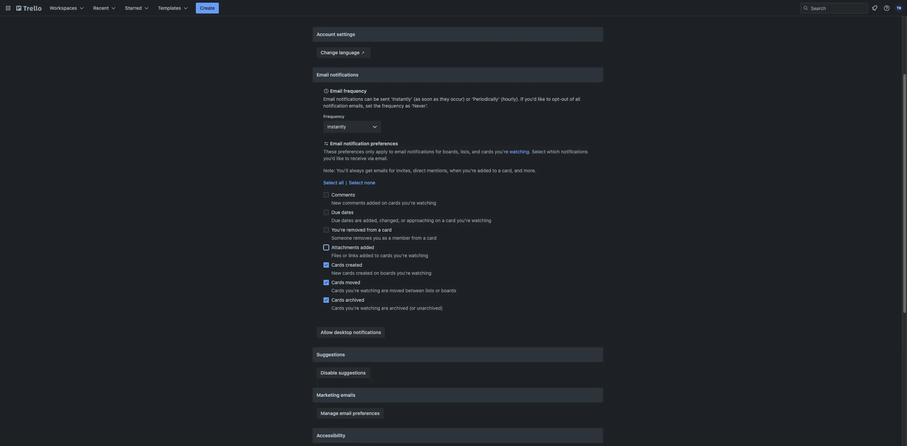Task type: vqa. For each thing, say whether or not it's contained in the screenshot.
Templates dropdown button
yes



Task type: describe. For each thing, give the bounding box(es) containing it.
links
[[348, 253, 358, 259]]

receive
[[351, 156, 366, 161]]

mentions,
[[427, 168, 448, 174]]

cards you're watching are moved between lists or boards
[[331, 288, 456, 294]]

'instantly'
[[391, 96, 412, 102]]

2 vertical spatial as
[[382, 235, 387, 241]]

'never'.
[[411, 103, 428, 109]]

removes
[[353, 235, 372, 241]]

notification inside the email notifications can be sent 'instantly' (as soon as they occur) or 'periodically' (hourly). if you'd like to opt-out of all notification emails, set the frequency as 'never'.
[[323, 103, 348, 109]]

instantly
[[327, 124, 346, 130]]

someone removes you as a member from a card
[[331, 235, 437, 241]]

email for email notifications can be sent 'instantly' (as soon as they occur) or 'periodically' (hourly). if you'd like to opt-out of all notification emails, set the frequency as 'never'.
[[323, 96, 335, 102]]

to inside . select which notifications you'd like to receive via email.
[[345, 156, 349, 161]]

email notifications can be sent 'instantly' (as soon as they occur) or 'periodically' (hourly). if you'd like to opt-out of all notification emails, set the frequency as 'never'.
[[323, 96, 580, 109]]

all inside the email notifications can be sent 'instantly' (as soon as they occur) or 'periodically' (hourly). if you'd like to opt-out of all notification emails, set the frequency as 'never'.
[[575, 96, 580, 102]]

emails,
[[349, 103, 364, 109]]

1 horizontal spatial select
[[349, 180, 363, 186]]

cards for cards moved
[[331, 280, 344, 286]]

1 vertical spatial and
[[514, 168, 522, 174]]

added left the card,
[[477, 168, 491, 174]]

watching link
[[510, 149, 529, 155]]

boards,
[[443, 149, 459, 155]]

frequency
[[323, 114, 344, 119]]

(hourly).
[[501, 96, 519, 102]]

these
[[323, 149, 337, 155]]

select inside . select which notifications you'd like to receive via email.
[[532, 149, 546, 155]]

notifications up direct
[[407, 149, 434, 155]]

more.
[[524, 168, 536, 174]]

approaching
[[407, 218, 434, 224]]

cards right lists,
[[481, 149, 493, 155]]

select none button
[[349, 180, 375, 186]]

due for due dates
[[331, 210, 340, 215]]

account
[[317, 31, 335, 37]]

cards for cards you're watching are moved between lists or boards
[[331, 288, 344, 294]]

recent button
[[89, 3, 120, 14]]

change
[[321, 50, 338, 55]]

changed,
[[379, 218, 400, 224]]

set
[[366, 103, 372, 109]]

email for email notifications
[[317, 72, 329, 78]]

'periodically'
[[472, 96, 500, 102]]

added down removes
[[360, 245, 374, 251]]

account settings
[[317, 31, 355, 37]]

email inside manage email preferences link
[[340, 411, 352, 417]]

2 vertical spatial card
[[427, 235, 437, 241]]

marketing emails
[[317, 393, 355, 398]]

dates for due dates are added, changed, or approaching on a card you're watching
[[341, 218, 354, 224]]

create
[[200, 5, 215, 11]]

removed
[[347, 227, 365, 233]]

cards down 'someone removes you as a member from a card'
[[380, 253, 392, 259]]

like inside . select which notifications you'd like to receive via email.
[[336, 156, 344, 161]]

manage email preferences link
[[317, 409, 384, 419]]

1 horizontal spatial emails
[[374, 168, 388, 174]]

(or
[[409, 306, 416, 311]]

on for boards
[[374, 270, 379, 276]]

due for due dates are added, changed, or approaching on a card you're watching
[[331, 218, 340, 224]]

manage
[[321, 411, 338, 417]]

sm image
[[360, 49, 366, 56]]

new for new cards created on boards you're watching
[[331, 270, 341, 276]]

on for cards
[[382, 200, 387, 206]]

they
[[440, 96, 449, 102]]

out
[[561, 96, 568, 102]]

to down you
[[375, 253, 379, 259]]

tyler black (tylerblack440) image
[[895, 4, 903, 12]]

1 vertical spatial archived
[[390, 306, 408, 311]]

(as
[[414, 96, 420, 102]]

attachments
[[331, 245, 359, 251]]

attachments added
[[331, 245, 374, 251]]

1 vertical spatial preferences
[[338, 149, 364, 155]]

notifications right desktop
[[353, 330, 381, 336]]

due dates
[[331, 210, 354, 215]]

you'll
[[336, 168, 348, 174]]

create button
[[196, 3, 219, 14]]

cards for cards archived
[[331, 298, 344, 303]]

disable
[[321, 370, 337, 376]]

a down approaching
[[423, 235, 426, 241]]

language
[[339, 50, 360, 55]]

opt-
[[552, 96, 561, 102]]

card,
[[502, 168, 513, 174]]

note: you'll always get emails for invites, direct mentions, when you're added to a card, and more.
[[323, 168, 536, 174]]

added right links
[[360, 253, 373, 259]]

0 vertical spatial as
[[434, 96, 438, 102]]

which
[[547, 149, 560, 155]]

new for new comments added on cards you're watching
[[331, 200, 341, 206]]

email for email notification preferences
[[330, 141, 342, 147]]

cards archived
[[331, 298, 364, 303]]

1 horizontal spatial boards
[[441, 288, 456, 294]]

0 vertical spatial email
[[395, 149, 406, 155]]

are for cards archived
[[381, 306, 388, 311]]

to inside the email notifications can be sent 'instantly' (as soon as they occur) or 'periodically' (hourly). if you'd like to opt-out of all notification emails, set the frequency as 'never'.
[[546, 96, 551, 102]]

occur)
[[451, 96, 465, 102]]

due dates are added, changed, or approaching on a card you're watching
[[331, 218, 491, 224]]

1 vertical spatial notification
[[344, 141, 369, 147]]

primary element
[[0, 0, 907, 16]]

between
[[405, 288, 424, 294]]

you
[[373, 235, 381, 241]]

of
[[570, 96, 574, 102]]

recent
[[93, 5, 109, 11]]

1 vertical spatial on
[[435, 218, 441, 224]]

email notification preferences
[[330, 141, 398, 147]]

lists,
[[461, 149, 471, 155]]

workspaces
[[50, 5, 77, 11]]

email frequency
[[330, 88, 367, 94]]

templates button
[[154, 3, 192, 14]]

email.
[[375, 156, 388, 161]]

change language link
[[317, 47, 370, 58]]

if
[[521, 96, 523, 102]]

starred button
[[121, 3, 153, 14]]

0 vertical spatial frequency
[[344, 88, 367, 94]]

or inside the email notifications can be sent 'instantly' (as soon as they occur) or 'periodically' (hourly). if you'd like to opt-out of all notification emails, set the frequency as 'never'.
[[466, 96, 470, 102]]

0 vertical spatial and
[[472, 149, 480, 155]]

cards created
[[331, 262, 362, 268]]

|
[[346, 180, 347, 186]]

. select which notifications you'd like to receive via email.
[[323, 149, 588, 161]]

you're removed from a card
[[331, 227, 392, 233]]

2 horizontal spatial card
[[446, 218, 455, 224]]



Task type: locate. For each thing, give the bounding box(es) containing it.
0 vertical spatial from
[[367, 227, 377, 233]]

0 horizontal spatial like
[[336, 156, 344, 161]]

disable suggestions link
[[317, 368, 370, 379]]

or right lists
[[435, 288, 440, 294]]

on right approaching
[[435, 218, 441, 224]]

archived left the '(or'
[[390, 306, 408, 311]]

on up the changed,
[[382, 200, 387, 206]]

moved
[[346, 280, 360, 286], [390, 288, 404, 294]]

for
[[436, 149, 442, 155], [389, 168, 395, 174]]

0 vertical spatial created
[[346, 262, 362, 268]]

only
[[365, 149, 374, 155]]

1 due from the top
[[331, 210, 340, 215]]

select
[[532, 149, 546, 155], [323, 180, 337, 186], [349, 180, 363, 186]]

boards right lists
[[441, 288, 456, 294]]

are for cards moved
[[381, 288, 388, 294]]

cards up the changed,
[[388, 200, 400, 206]]

you'd inside the email notifications can be sent 'instantly' (as soon as they occur) or 'periodically' (hourly). if you'd like to opt-out of all notification emails, set the frequency as 'never'.
[[525, 96, 536, 102]]

all
[[575, 96, 580, 102], [339, 180, 344, 186]]

0 horizontal spatial select
[[323, 180, 337, 186]]

1 horizontal spatial email
[[395, 149, 406, 155]]

archived
[[346, 298, 364, 303], [390, 306, 408, 311]]

created down links
[[346, 262, 362, 268]]

frequency
[[344, 88, 367, 94], [382, 103, 404, 109]]

0 horizontal spatial boards
[[380, 270, 396, 276]]

archived down 'cards moved'
[[346, 298, 364, 303]]

email right manage
[[340, 411, 352, 417]]

like down these
[[336, 156, 344, 161]]

1 dates from the top
[[341, 210, 354, 215]]

1 vertical spatial are
[[381, 288, 388, 294]]

a left the card,
[[498, 168, 501, 174]]

email right apply
[[395, 149, 406, 155]]

0 vertical spatial you'd
[[525, 96, 536, 102]]

dates for due dates
[[341, 210, 354, 215]]

1 horizontal spatial like
[[538, 96, 545, 102]]

0 horizontal spatial email
[[340, 411, 352, 417]]

you're
[[331, 227, 345, 233]]

due
[[331, 210, 340, 215], [331, 218, 340, 224]]

0 horizontal spatial you'd
[[323, 156, 335, 161]]

1 horizontal spatial you'd
[[525, 96, 536, 102]]

email up frequency
[[323, 96, 335, 102]]

email up these
[[330, 141, 342, 147]]

comments
[[342, 200, 365, 206]]

1 horizontal spatial on
[[382, 200, 387, 206]]

1 horizontal spatial card
[[427, 235, 437, 241]]

0 vertical spatial dates
[[341, 210, 354, 215]]

manage email preferences
[[321, 411, 380, 417]]

via
[[368, 156, 374, 161]]

moved left between
[[390, 288, 404, 294]]

0 vertical spatial for
[[436, 149, 442, 155]]

email down change
[[317, 72, 329, 78]]

suggestions
[[317, 352, 345, 358]]

0 vertical spatial new
[[331, 200, 341, 206]]

created
[[346, 262, 362, 268], [356, 270, 372, 276]]

emails right get
[[374, 168, 388, 174]]

0 horizontal spatial emails
[[341, 393, 355, 398]]

email down email notifications
[[330, 88, 342, 94]]

to left receive
[[345, 156, 349, 161]]

1 vertical spatial you'd
[[323, 156, 335, 161]]

0 horizontal spatial frequency
[[344, 88, 367, 94]]

are down cards you're watching are moved between lists or boards
[[381, 306, 388, 311]]

a up you
[[378, 227, 381, 233]]

all left |
[[339, 180, 344, 186]]

always
[[349, 168, 364, 174]]

on
[[382, 200, 387, 206], [435, 218, 441, 224], [374, 270, 379, 276]]

frequency up emails,
[[344, 88, 367, 94]]

1 horizontal spatial as
[[405, 103, 410, 109]]

soon
[[422, 96, 432, 102]]

1 horizontal spatial archived
[[390, 306, 408, 311]]

card right approaching
[[446, 218, 455, 224]]

new cards created on boards you're watching
[[331, 270, 431, 276]]

as down the 'instantly'
[[405, 103, 410, 109]]

like
[[538, 96, 545, 102], [336, 156, 344, 161]]

new down comments at left top
[[331, 200, 341, 206]]

1 vertical spatial frequency
[[382, 103, 404, 109]]

new comments added on cards you're watching
[[331, 200, 436, 206]]

1 vertical spatial due
[[331, 218, 340, 224]]

2 vertical spatial are
[[381, 306, 388, 311]]

from down added,
[[367, 227, 377, 233]]

search image
[[803, 5, 808, 11]]

added up added,
[[367, 200, 380, 206]]

for left boards,
[[436, 149, 442, 155]]

email inside the email notifications can be sent 'instantly' (as soon as they occur) or 'periodically' (hourly). if you'd like to opt-out of all notification emails, set the frequency as 'never'.
[[323, 96, 335, 102]]

0 horizontal spatial on
[[374, 270, 379, 276]]

2 horizontal spatial select
[[532, 149, 546, 155]]

1 vertical spatial all
[[339, 180, 344, 186]]

like inside the email notifications can be sent 'instantly' (as soon as they occur) or 'periodically' (hourly). if you'd like to opt-out of all notification emails, set the frequency as 'never'.
[[538, 96, 545, 102]]

select down note: on the left
[[323, 180, 337, 186]]

.
[[529, 149, 531, 155]]

or
[[466, 96, 470, 102], [401, 218, 405, 224], [343, 253, 347, 259], [435, 288, 440, 294]]

0 notifications image
[[871, 4, 879, 12]]

the
[[374, 103, 381, 109]]

marketing
[[317, 393, 339, 398]]

1 horizontal spatial frequency
[[382, 103, 404, 109]]

to left opt-
[[546, 96, 551, 102]]

2 vertical spatial preferences
[[353, 411, 380, 417]]

emails
[[374, 168, 388, 174], [341, 393, 355, 398]]

2 due from the top
[[331, 218, 340, 224]]

1 vertical spatial card
[[382, 227, 392, 233]]

allow desktop notifications link
[[317, 328, 385, 338]]

notifications inside . select which notifications you'd like to receive via email.
[[561, 149, 588, 155]]

frequency down the sent
[[382, 103, 404, 109]]

1 vertical spatial like
[[336, 156, 344, 161]]

for left invites,
[[389, 168, 395, 174]]

1 vertical spatial new
[[331, 270, 341, 276]]

0 horizontal spatial all
[[339, 180, 344, 186]]

like left opt-
[[538, 96, 545, 102]]

frequency inside the email notifications can be sent 'instantly' (as soon as they occur) or 'periodically' (hourly). if you'd like to opt-out of all notification emails, set the frequency as 'never'.
[[382, 103, 404, 109]]

cards moved
[[331, 280, 360, 286]]

card up 'someone removes you as a member from a card'
[[382, 227, 392, 233]]

none
[[364, 180, 375, 186]]

2 new from the top
[[331, 270, 341, 276]]

and right lists,
[[472, 149, 480, 155]]

select all button
[[323, 180, 344, 186]]

as right you
[[382, 235, 387, 241]]

0 vertical spatial like
[[538, 96, 545, 102]]

emails up manage email preferences
[[341, 393, 355, 398]]

accessibility
[[317, 433, 345, 439]]

from right member
[[412, 235, 422, 241]]

are up "removed"
[[355, 218, 362, 224]]

notification up receive
[[344, 141, 369, 147]]

templates
[[158, 5, 181, 11]]

back to home image
[[16, 3, 42, 14]]

can
[[364, 96, 372, 102]]

1 vertical spatial as
[[405, 103, 410, 109]]

0 vertical spatial preferences
[[371, 141, 398, 147]]

1 horizontal spatial from
[[412, 235, 422, 241]]

moved up cards archived
[[346, 280, 360, 286]]

a right approaching
[[442, 218, 445, 224]]

3 cards from the top
[[331, 288, 344, 294]]

you'd inside . select which notifications you'd like to receive via email.
[[323, 156, 335, 161]]

you'd down these
[[323, 156, 335, 161]]

to right apply
[[389, 149, 393, 155]]

notification
[[323, 103, 348, 109], [344, 141, 369, 147]]

1 vertical spatial emails
[[341, 393, 355, 398]]

change language
[[321, 50, 360, 55]]

dates
[[341, 210, 354, 215], [341, 218, 354, 224]]

suggestions
[[338, 370, 366, 376]]

get
[[365, 168, 372, 174]]

5 cards from the top
[[331, 306, 344, 311]]

settings
[[337, 31, 355, 37]]

dates down due dates at the top of page
[[341, 218, 354, 224]]

direct
[[413, 168, 426, 174]]

boards up cards you're watching are moved between lists or boards
[[380, 270, 396, 276]]

1 vertical spatial moved
[[390, 288, 404, 294]]

dates down comments at the left top of page
[[341, 210, 354, 215]]

0 vertical spatial due
[[331, 210, 340, 215]]

disable suggestions
[[321, 370, 366, 376]]

0 vertical spatial notification
[[323, 103, 348, 109]]

2 horizontal spatial on
[[435, 218, 441, 224]]

0 horizontal spatial card
[[382, 227, 392, 233]]

cards down the cards created
[[342, 270, 355, 276]]

cards for cards created
[[331, 262, 344, 268]]

0 horizontal spatial archived
[[346, 298, 364, 303]]

or right the changed,
[[401, 218, 405, 224]]

invites,
[[396, 168, 412, 174]]

0 horizontal spatial and
[[472, 149, 480, 155]]

1 new from the top
[[331, 200, 341, 206]]

0 vertical spatial on
[[382, 200, 387, 206]]

to
[[546, 96, 551, 102], [389, 149, 393, 155], [345, 156, 349, 161], [492, 168, 497, 174], [375, 253, 379, 259]]

starred
[[125, 5, 142, 11]]

1 vertical spatial from
[[412, 235, 422, 241]]

notifications right "which"
[[561, 149, 588, 155]]

email
[[395, 149, 406, 155], [340, 411, 352, 417]]

cards for cards you're watching are archived (or unarchived)
[[331, 306, 344, 311]]

open information menu image
[[883, 5, 890, 11]]

email for email frequency
[[330, 88, 342, 94]]

workspaces button
[[46, 3, 88, 14]]

preferences for email
[[353, 411, 380, 417]]

cards
[[481, 149, 493, 155], [388, 200, 400, 206], [380, 253, 392, 259], [342, 270, 355, 276]]

0 horizontal spatial as
[[382, 235, 387, 241]]

0 vertical spatial all
[[575, 96, 580, 102]]

boards
[[380, 270, 396, 276], [441, 288, 456, 294]]

be
[[374, 96, 379, 102]]

0 horizontal spatial moved
[[346, 280, 360, 286]]

notifications up 'email frequency'
[[330, 72, 358, 78]]

0 horizontal spatial from
[[367, 227, 377, 233]]

or right occur)
[[466, 96, 470, 102]]

0 vertical spatial are
[[355, 218, 362, 224]]

1 vertical spatial created
[[356, 270, 372, 276]]

notifications down 'email frequency'
[[336, 96, 363, 102]]

0 vertical spatial boards
[[380, 270, 396, 276]]

0 horizontal spatial for
[[389, 168, 395, 174]]

1 horizontal spatial moved
[[390, 288, 404, 294]]

a left member
[[388, 235, 391, 241]]

watching
[[510, 149, 529, 155], [417, 200, 436, 206], [472, 218, 491, 224], [409, 253, 428, 259], [412, 270, 431, 276], [360, 288, 380, 294], [360, 306, 380, 311]]

notifications inside the email notifications can be sent 'instantly' (as soon as they occur) or 'periodically' (hourly). if you'd like to opt-out of all notification emails, set the frequency as 'never'.
[[336, 96, 363, 102]]

comments
[[331, 192, 355, 198]]

2 horizontal spatial as
[[434, 96, 438, 102]]

new down the cards created
[[331, 270, 341, 276]]

and right the card,
[[514, 168, 522, 174]]

1 cards from the top
[[331, 262, 344, 268]]

added,
[[363, 218, 378, 224]]

1 vertical spatial dates
[[341, 218, 354, 224]]

to left the card,
[[492, 168, 497, 174]]

select right |
[[349, 180, 363, 186]]

member
[[392, 235, 410, 241]]

0 vertical spatial moved
[[346, 280, 360, 286]]

allow desktop notifications
[[321, 330, 381, 336]]

you'd right if
[[525, 96, 536, 102]]

note:
[[323, 168, 335, 174]]

created down the cards created
[[356, 270, 372, 276]]

Search field
[[808, 3, 868, 13]]

0 vertical spatial card
[[446, 218, 455, 224]]

select all | select none
[[323, 180, 375, 186]]

files
[[331, 253, 341, 259]]

2 dates from the top
[[341, 218, 354, 224]]

allow
[[321, 330, 333, 336]]

0 vertical spatial archived
[[346, 298, 364, 303]]

are up the cards you're watching are archived (or unarchived)
[[381, 288, 388, 294]]

notification up frequency
[[323, 103, 348, 109]]

as left they
[[434, 96, 438, 102]]

lists
[[425, 288, 434, 294]]

cards you're watching are archived (or unarchived)
[[331, 306, 443, 311]]

1 horizontal spatial for
[[436, 149, 442, 155]]

on down the files or links added to cards you're watching
[[374, 270, 379, 276]]

1 vertical spatial boards
[[441, 288, 456, 294]]

all right of
[[575, 96, 580, 102]]

these preferences only apply to email notifications for boards, lists, and cards you're watching
[[323, 149, 529, 155]]

4 cards from the top
[[331, 298, 344, 303]]

files or links added to cards you're watching
[[331, 253, 428, 259]]

2 vertical spatial on
[[374, 270, 379, 276]]

card down approaching
[[427, 235, 437, 241]]

1 horizontal spatial all
[[575, 96, 580, 102]]

preferences for notification
[[371, 141, 398, 147]]

0 vertical spatial emails
[[374, 168, 388, 174]]

1 vertical spatial for
[[389, 168, 395, 174]]

or down the attachments
[[343, 253, 347, 259]]

1 horizontal spatial and
[[514, 168, 522, 174]]

1 vertical spatial email
[[340, 411, 352, 417]]

2 cards from the top
[[331, 280, 344, 286]]

select right .
[[532, 149, 546, 155]]



